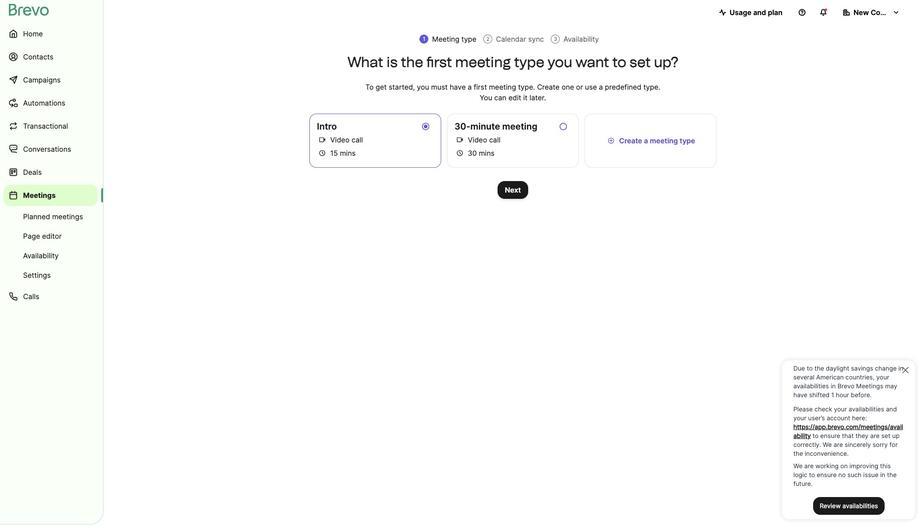 Task type: describe. For each thing, give the bounding box(es) containing it.
create inside the "to get started, you must have a first meeting type. create one or use a predefined type. you can edit it later."
[[537, 83, 560, 91]]

planned meetings link
[[4, 208, 98, 226]]

company
[[871, 8, 904, 17]]

new company
[[854, 8, 904, 17]]

30
[[468, 149, 477, 158]]

no color image containing add_circle_outline
[[606, 135, 617, 146]]

0 horizontal spatial availability
[[23, 251, 59, 260]]

video for 30-minute meeting
[[468, 135, 487, 144]]

usage and plan button
[[712, 4, 790, 21]]

conversations
[[23, 145, 71, 154]]

want
[[576, 54, 609, 71]]

calls
[[23, 292, 39, 301]]

meetings link
[[4, 185, 98, 206]]

planned
[[23, 212, 50, 221]]

edit
[[509, 93, 521, 102]]

1 vertical spatial type
[[514, 54, 545, 71]]

home link
[[4, 23, 98, 44]]

call for intro
[[352, 135, 363, 144]]

no color image for video call
[[455, 135, 465, 145]]

automations
[[23, 99, 65, 107]]

it
[[523, 93, 528, 102]]

to get started, you must have a first meeting type. create one or use a predefined type. you can edit it later.
[[366, 83, 661, 102]]

no color image containing radio_button_unchecked
[[558, 121, 569, 132]]

campaigns link
[[4, 69, 98, 91]]

later.
[[530, 93, 546, 102]]

no color image for 30 mins
[[455, 148, 465, 159]]

next
[[505, 186, 521, 195]]

automations link
[[4, 92, 98, 114]]

1 horizontal spatial you
[[548, 54, 573, 71]]

use
[[585, 83, 597, 91]]

settings
[[23, 271, 51, 280]]

radio_button_checked
[[421, 121, 430, 132]]

calls link
[[4, 286, 98, 307]]

no color image for 15 mins
[[317, 148, 328, 159]]

radio_button_unchecked
[[559, 121, 568, 132]]

meeting
[[432, 35, 460, 44]]

can
[[495, 93, 507, 102]]

30-minute meeting
[[455, 121, 538, 132]]

1
[[423, 36, 426, 42]]

next button
[[498, 181, 528, 199]]

one
[[562, 83, 574, 91]]

2 horizontal spatial a
[[644, 136, 648, 145]]

deals
[[23, 168, 42, 177]]

usage and plan
[[730, 8, 783, 17]]

videocam for intro
[[319, 135, 326, 144]]

1 horizontal spatial a
[[599, 83, 603, 91]]

videocam video call schedule 30 mins
[[457, 135, 501, 158]]

what is the first meeting type you want to set up?
[[347, 54, 679, 71]]

transactional link
[[4, 115, 98, 137]]

call for 30-minute meeting
[[489, 135, 501, 144]]

2 vertical spatial type
[[680, 136, 695, 145]]

mins for intro
[[340, 149, 356, 158]]

deals link
[[4, 162, 98, 183]]

what
[[347, 54, 383, 71]]

schedule for intro
[[319, 149, 326, 158]]

must
[[431, 83, 448, 91]]

0 horizontal spatial first
[[427, 54, 452, 71]]

started,
[[389, 83, 415, 91]]

2
[[487, 36, 490, 42]]

2 type. from the left
[[644, 83, 661, 91]]

settings link
[[4, 266, 98, 284]]

mins for 30-minute meeting
[[479, 149, 495, 158]]



Task type: vqa. For each thing, say whether or not it's contained in the screenshot.
left Avg
no



Task type: locate. For each thing, give the bounding box(es) containing it.
schedule left 30
[[457, 149, 464, 158]]

create right add_circle_outline
[[619, 136, 643, 145]]

2 schedule from the left
[[457, 149, 464, 158]]

1 horizontal spatial type.
[[644, 83, 661, 91]]

30-
[[455, 121, 471, 132]]

first
[[427, 54, 452, 71], [474, 83, 487, 91]]

videocam down the 30-
[[457, 135, 464, 144]]

0 horizontal spatial videocam
[[319, 135, 326, 144]]

1 horizontal spatial videocam
[[457, 135, 464, 144]]

calendar
[[496, 35, 526, 44]]

2 videocam from the left
[[457, 135, 464, 144]]

1 horizontal spatial call
[[489, 135, 501, 144]]

no color image
[[558, 121, 569, 132], [455, 135, 465, 145], [317, 148, 328, 159], [455, 148, 465, 159]]

1 schedule from the left
[[319, 149, 326, 158]]

availability down page editor at the top left of page
[[23, 251, 59, 260]]

meeting type
[[432, 35, 477, 44]]

0 horizontal spatial create
[[537, 83, 560, 91]]

video
[[330, 135, 350, 144], [468, 135, 487, 144]]

mins right 15
[[340, 149, 356, 158]]

you left must
[[417, 83, 429, 91]]

schedule for 30-minute meeting
[[457, 149, 464, 158]]

intro
[[317, 121, 337, 132]]

plan
[[768, 8, 783, 17]]

0 vertical spatial you
[[548, 54, 573, 71]]

new company button
[[836, 4, 907, 21]]

videocam inside the videocam video call schedule 30 mins
[[457, 135, 464, 144]]

1 vertical spatial you
[[417, 83, 429, 91]]

contacts link
[[4, 46, 98, 67]]

videocam video call schedule 15 mins
[[319, 135, 363, 158]]

page editor
[[23, 232, 62, 241]]

home
[[23, 29, 43, 38]]

have
[[450, 83, 466, 91]]

1 vertical spatial availability
[[23, 251, 59, 260]]

is
[[387, 54, 398, 71]]

first inside the "to get started, you must have a first meeting type. create one or use a predefined type. you can edit it later."
[[474, 83, 487, 91]]

0 horizontal spatial type.
[[518, 83, 535, 91]]

2 mins from the left
[[479, 149, 495, 158]]

0 horizontal spatial no color image
[[317, 135, 328, 145]]

1 horizontal spatial availability
[[564, 35, 599, 44]]

type. up it
[[518, 83, 535, 91]]

video inside videocam video call schedule 15 mins
[[330, 135, 350, 144]]

1 horizontal spatial type
[[514, 54, 545, 71]]

mins inside videocam video call schedule 15 mins
[[340, 149, 356, 158]]

sync
[[528, 35, 544, 44]]

0 vertical spatial create
[[537, 83, 560, 91]]

up?
[[654, 54, 679, 71]]

0 horizontal spatial type
[[462, 35, 477, 44]]

availability
[[564, 35, 599, 44], [23, 251, 59, 260]]

3
[[554, 36, 557, 42]]

add_circle_outline
[[608, 136, 615, 145]]

editor
[[42, 232, 62, 241]]

page editor link
[[4, 227, 98, 245]]

mins inside the videocam video call schedule 30 mins
[[479, 149, 495, 158]]

1 horizontal spatial mins
[[479, 149, 495, 158]]

calendar sync
[[496, 35, 544, 44]]

meeting
[[455, 54, 511, 71], [489, 83, 516, 91], [502, 121, 538, 132], [650, 136, 678, 145]]

type. down 'set'
[[644, 83, 661, 91]]

0 horizontal spatial video
[[330, 135, 350, 144]]

transactional
[[23, 122, 68, 131]]

mins right 30
[[479, 149, 495, 158]]

0 horizontal spatial a
[[468, 83, 472, 91]]

schedule
[[319, 149, 326, 158], [457, 149, 464, 158]]

predefined
[[605, 83, 642, 91]]

video up 30
[[468, 135, 487, 144]]

call inside the videocam video call schedule 30 mins
[[489, 135, 501, 144]]

the
[[401, 54, 423, 71]]

minute
[[471, 121, 500, 132]]

1 mins from the left
[[340, 149, 356, 158]]

15
[[330, 149, 338, 158]]

mins
[[340, 149, 356, 158], [479, 149, 495, 158]]

call
[[352, 135, 363, 144], [489, 135, 501, 144]]

get
[[376, 83, 387, 91]]

video up 15
[[330, 135, 350, 144]]

first up you
[[474, 83, 487, 91]]

schedule left 15
[[319, 149, 326, 158]]

no color image containing videocam
[[317, 135, 328, 145]]

usage
[[730, 8, 752, 17]]

0 horizontal spatial schedule
[[319, 149, 326, 158]]

0 horizontal spatial you
[[417, 83, 429, 91]]

you
[[548, 54, 573, 71], [417, 83, 429, 91]]

availability up the want
[[564, 35, 599, 44]]

0 vertical spatial type
[[462, 35, 477, 44]]

1 horizontal spatial schedule
[[457, 149, 464, 158]]

a right "use"
[[599, 83, 603, 91]]

campaigns
[[23, 75, 61, 84]]

contacts
[[23, 52, 53, 61]]

videocam down the intro on the left
[[319, 135, 326, 144]]

schedule inside videocam video call schedule 15 mins
[[319, 149, 326, 158]]

video inside the videocam video call schedule 30 mins
[[468, 135, 487, 144]]

0 horizontal spatial call
[[352, 135, 363, 144]]

no color image left 15
[[317, 148, 328, 159]]

no color image
[[421, 121, 431, 132], [317, 135, 328, 145], [606, 135, 617, 146]]

and
[[754, 8, 766, 17]]

2 video from the left
[[468, 135, 487, 144]]

2 horizontal spatial no color image
[[606, 135, 617, 146]]

create up later.
[[537, 83, 560, 91]]

videocam for 30-minute meeting
[[457, 135, 464, 144]]

videocam
[[319, 135, 326, 144], [457, 135, 464, 144]]

conversations link
[[4, 139, 98, 160]]

type
[[462, 35, 477, 44], [514, 54, 545, 71], [680, 136, 695, 145]]

2 horizontal spatial type
[[680, 136, 695, 145]]

1 horizontal spatial create
[[619, 136, 643, 145]]

0 vertical spatial availability
[[564, 35, 599, 44]]

a right have on the top of the page
[[468, 83, 472, 91]]

set
[[630, 54, 651, 71]]

a
[[468, 83, 472, 91], [599, 83, 603, 91], [644, 136, 648, 145]]

1 video from the left
[[330, 135, 350, 144]]

1 videocam from the left
[[319, 135, 326, 144]]

videocam inside videocam video call schedule 15 mins
[[319, 135, 326, 144]]

call inside videocam video call schedule 15 mins
[[352, 135, 363, 144]]

video for intro
[[330, 135, 350, 144]]

meetings
[[52, 212, 83, 221]]

add_circle_outline create a meeting type
[[608, 136, 695, 145]]

2 call from the left
[[489, 135, 501, 144]]

first down meeting
[[427, 54, 452, 71]]

0 vertical spatial first
[[427, 54, 452, 71]]

0 horizontal spatial mins
[[340, 149, 356, 158]]

1 vertical spatial first
[[474, 83, 487, 91]]

type.
[[518, 83, 535, 91], [644, 83, 661, 91]]

meetings
[[23, 191, 56, 200]]

no color image down one
[[558, 121, 569, 132]]

1 call from the left
[[352, 135, 363, 144]]

availability link
[[4, 247, 98, 265]]

a right add_circle_outline
[[644, 136, 648, 145]]

1 vertical spatial create
[[619, 136, 643, 145]]

no color image containing radio_button_checked
[[421, 121, 431, 132]]

to
[[613, 54, 627, 71]]

1 horizontal spatial video
[[468, 135, 487, 144]]

1 horizontal spatial no color image
[[421, 121, 431, 132]]

to
[[366, 83, 374, 91]]

planned meetings
[[23, 212, 83, 221]]

page
[[23, 232, 40, 241]]

1 type. from the left
[[518, 83, 535, 91]]

no color image down the 30-
[[455, 135, 465, 145]]

meeting inside the "to get started, you must have a first meeting type. create one or use a predefined type. you can edit it later."
[[489, 83, 516, 91]]

schedule inside the videocam video call schedule 30 mins
[[457, 149, 464, 158]]

you
[[480, 93, 493, 102]]

create
[[537, 83, 560, 91], [619, 136, 643, 145]]

new
[[854, 8, 869, 17]]

you down 3
[[548, 54, 573, 71]]

no color image left 30
[[455, 148, 465, 159]]

1 horizontal spatial first
[[474, 83, 487, 91]]

or
[[576, 83, 583, 91]]

you inside the "to get started, you must have a first meeting type. create one or use a predefined type. you can edit it later."
[[417, 83, 429, 91]]

no color image containing videocam
[[455, 135, 465, 145]]



